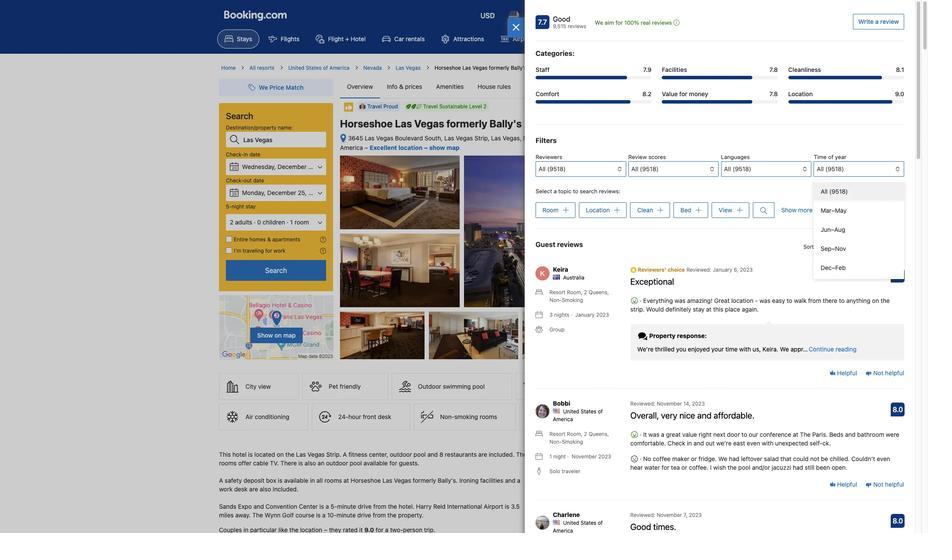 Task type: vqa. For each thing, say whether or not it's contained in the screenshot.
right GUEST
yes



Task type: describe. For each thing, give the bounding box(es) containing it.
7.7 for leftmost scored 7.7 element
[[539, 18, 547, 26]]

united down charlene
[[564, 521, 580, 527]]

at inside this hotel is located on the las vegas strip. a fitness center, outdoor pool and 8 restaurants are included. the rooms offer cable tv. there is also an outdoor pool available for guests. a safety deposit box is available in all rooms at horseshoe las vegas formerly bally's. ironing facilities and a work desk are also included. sands expo and convention center is a 5-minute drive from the hotel. harry reid international airport is 3.5 miles away. the wynn golf course is a 10-minute drive from the property.
[[344, 478, 349, 485]]

could
[[794, 456, 809, 463]]

entire homes & apartments
[[234, 237, 301, 243]]

0 horizontal spatial had
[[730, 456, 740, 463]]

flight + hotel link
[[309, 30, 373, 49]]

to right the topic
[[574, 188, 579, 195]]

5- inside search section
[[226, 204, 232, 210]]

deposit
[[244, 478, 265, 485]]

car
[[395, 35, 404, 43]]

facilities 7.8 meter
[[663, 76, 779, 79]]

guest reviews
[[536, 241, 584, 249]]

is right box
[[278, 478, 283, 485]]

beds for unexpected
[[830, 432, 844, 439]]

and up the chilled.
[[846, 432, 856, 439]]

· right nights at the right bottom of page
[[571, 312, 573, 319]]

stays
[[237, 35, 252, 43]]

is right center
[[320, 504, 324, 511]]

city view button
[[219, 374, 299, 401]]

close image
[[513, 24, 520, 31]]

comfort 8.2 meter
[[536, 100, 652, 104]]

previous image
[[581, 207, 586, 212]]

value
[[663, 90, 678, 98]]

las up show
[[445, 135, 455, 142]]

0 vertical spatial reviewed:
[[687, 267, 712, 274]]

night for 5-
[[232, 204, 244, 210]]

strip,
[[475, 135, 490, 142]]

stay inside everything was amazing! great location - was easy to walk from there to anything on the strip. would definitely stay at this place again.
[[694, 306, 705, 314]]

2 inside button
[[230, 219, 234, 226]]

out for it was a great value right next door to our conference at the paris. beds and bathroom were comfortable. check in and out we're east even with …
[[662, 212, 670, 219]]

value for it was a great value right next door to our conference at the paris. beds and bathroom were comfortable. check in and out we're east even with …
[[628, 192, 642, 199]]

reviews:
[[600, 188, 621, 195]]

fridge.
[[699, 456, 717, 463]]

still
[[806, 465, 815, 472]]

pool inside no coffee maker or fridge. we had leftover salad that could not be chilled. couldn't even hear water for tea or coffee. i wish the pool and/or jacuzzi had still been open.
[[739, 465, 751, 472]]

0 horizontal spatial a
[[219, 478, 223, 485]]

1 vertical spatial drive
[[358, 512, 371, 520]]

caesars entertainment image
[[586, 452, 672, 474]]

apartments
[[273, 237, 301, 243]]

hear
[[631, 465, 643, 472]]

work inside this hotel is located on the las vegas strip. a fitness center, outdoor pool and 8 restaurants are included. the rooms offer cable tv. there is also an outdoor pool available for guests. a safety deposit box is available in all rooms at horseshoe las vegas formerly bally's. ironing facilities and a work desk are also included. sands expo and convention center is a 5-minute drive from the hotel. harry reid international airport is 3.5 miles away. the wynn golf course is a 10-minute drive from the property.
[[219, 486, 233, 494]]

2023 for monday, december 25, 2023
[[309, 189, 323, 197]]

· up traveler
[[568, 454, 569, 461]]

10
[[895, 272, 903, 280]]

by:
[[836, 244, 844, 251]]

the inside everything was amazing! great location - was easy to walk from there to anything on the strip. would definitely stay at this place again.
[[882, 297, 891, 305]]

to for it was a great value right next door to our conference at the paris. beds and bathroom were comfortable. check in and out we're east even with unexpected self-ck.
[[742, 432, 748, 439]]

air
[[246, 414, 253, 421]]

all for time of year
[[818, 165, 825, 173]]

booking.com image
[[224, 10, 287, 21]]

it was a great value right next door to our conference at the paris. beds and bathroom were comfortable. check in and out we're east even with unexpected self-ck.
[[631, 432, 900, 448]]

beds for …
[[591, 205, 604, 212]]

flight
[[328, 35, 344, 43]]

cable
[[253, 460, 269, 468]]

and left the 8
[[428, 452, 438, 459]]

travel
[[424, 103, 438, 110]]

comfortable. for it was a great value right next door to our conference at the paris. beds and bathroom were comfortable. check in and out we're east even with unexpected self-ck.
[[631, 440, 667, 448]]

overview link
[[340, 76, 380, 98]]

7.8 for value for money
[[770, 90, 779, 98]]

swimming
[[443, 383, 471, 391]]

(9518) for languages
[[733, 165, 752, 173]]

1 horizontal spatial with
[[740, 346, 752, 353]]

pet
[[329, 383, 338, 391]]

non-smoking rooms button
[[414, 404, 517, 431]]

desk inside this hotel is located on the las vegas strip. a fitness center, outdoor pool and 8 restaurants are included. the rooms offer cable tv. there is also an outdoor pool available for guests. a safety deposit box is available in all rooms at horseshoe las vegas formerly bally's. ironing facilities and a work desk are also included. sands expo and convention center is a 5-minute drive from the hotel. harry reid international airport is 3.5 miles away. the wynn golf course is a 10-minute drive from the property.
[[234, 486, 248, 494]]

leftover
[[742, 456, 763, 463]]

hotel
[[351, 35, 366, 43]]

night for 1
[[554, 454, 566, 461]]

· right children
[[287, 219, 289, 226]]

…
[[646, 219, 651, 226]]

0 vertical spatial included.
[[489, 452, 515, 459]]

reviewed: november 7, 2023
[[631, 513, 702, 519]]

1 horizontal spatial available
[[364, 460, 388, 468]]

this
[[714, 306, 724, 314]]

0 horizontal spatial are
[[249, 486, 258, 494]]

keira
[[553, 266, 569, 274]]

december for wednesday,
[[278, 163, 307, 171]]

couldn't
[[852, 456, 876, 463]]

all inside this hotel is located on the las vegas strip. a fitness center, outdoor pool and 8 restaurants are included. the rooms offer cable tv. there is also an outdoor pool available for guests. a safety deposit box is available in all rooms at horseshoe las vegas formerly bally's. ironing facilities and a work desk are also included. sands expo and convention center is a 5-minute drive from the hotel. harry reid international airport is 3.5 miles away. the wynn golf course is a 10-minute drive from the property.
[[317, 478, 323, 485]]

jun–aug
[[822, 226, 846, 234]]

sign in link
[[662, 8, 692, 23]]

7.7 for scored 7.7 element to the bottom
[[677, 169, 686, 177]]

(9518) for reviewers
[[548, 165, 566, 173]]

was for it was a great value right next door to our conference at the paris. beds and bathroom were comfortable. check in and out we're east even with unexpected self-ck.
[[649, 432, 660, 439]]

1 vertical spatial excellent
[[587, 267, 615, 274]]

is up the offer in the left bottom of the page
[[248, 452, 253, 459]]

vegas left boulevard
[[377, 135, 394, 142]]

for inside button
[[616, 19, 623, 26]]

for inside this hotel is located on the las vegas strip. a fitness center, outdoor pool and 8 restaurants are included. the rooms offer cable tv. there is also an outdoor pool available for guests. a safety deposit box is available in all rooms at horseshoe las vegas formerly bally's. ironing facilities and a work desk are also included. sands expo and convention center is a 5-minute drive from the hotel. harry reid international airport is 3.5 miles away. the wynn golf course is a 10-minute drive from the property.
[[390, 460, 398, 468]]

all (9518) for time of year
[[818, 165, 845, 173]]

the fine print link
[[518, 76, 570, 98]]

a up the 3.5 at the right bottom
[[518, 478, 521, 485]]

america down charlene
[[553, 528, 574, 534]]

0 horizontal spatial scored 7.7 element
[[536, 15, 550, 29]]

self-
[[811, 440, 823, 448]]

baggage storage
[[630, 414, 678, 421]]

1 vertical spatial november
[[572, 454, 598, 461]]

5-night stay
[[226, 204, 256, 210]]

our for …
[[598, 199, 606, 206]]

the left "hotel."
[[388, 504, 397, 511]]

property
[[650, 333, 676, 340]]

guest for guest reviews (9,515)
[[577, 83, 593, 90]]

to right there
[[840, 297, 846, 305]]

not helpful button for 2nd the helpful button from the bottom of the 'list of reviews' region
[[866, 369, 905, 378]]

0 horizontal spatial included.
[[273, 486, 299, 494]]

door for unexpected
[[728, 432, 741, 439]]

fine
[[538, 83, 548, 90]]

reviewed: for very
[[631, 401, 656, 408]]

5- inside this hotel is located on the las vegas strip. a fitness center, outdoor pool and 8 restaurants are included. the rooms offer cable tv. there is also an outdoor pool available for guests. a safety deposit box is available in all rooms at horseshoe las vegas formerly bally's. ironing facilities and a work desk are also included. sands expo and convention center is a 5-minute drive from the hotel. harry reid international airport is 3.5 miles away. the wynn golf course is a 10-minute drive from the property.
[[331, 504, 337, 511]]

date for check-out date
[[253, 178, 264, 184]]

conference for unexpected
[[760, 432, 792, 439]]

exceptional
[[631, 277, 675, 287]]

a inside it was a great value right next door to our conference at the paris. beds and bathroom were comfortable. check in and out we're east even with unexpected self-ck.
[[662, 432, 665, 439]]

bathroom for it was a great value right next door to our conference at the paris. beds and bathroom were comfortable. check in and out we're east even with …
[[617, 205, 642, 212]]

check-out date
[[226, 178, 264, 184]]

1 horizontal spatial rooms
[[325, 478, 342, 485]]

1 – from the left
[[365, 144, 368, 151]]

open.
[[832, 465, 848, 472]]

0 vertical spatial united states of america
[[289, 65, 350, 71]]

and right nice
[[698, 411, 712, 421]]

very
[[662, 411, 678, 421]]

vegas left strip,
[[456, 135, 473, 142]]

united down 'flights'
[[289, 65, 305, 71]]

is right there
[[299, 460, 303, 468]]

conference for …
[[608, 199, 638, 206]]

was for it was a great value right next door to our conference at the paris. beds and bathroom were comfortable. check in and out we're east even with …
[[596, 192, 606, 199]]

vegas down guests.
[[394, 478, 411, 485]]

for right value at the right of page
[[680, 90, 688, 98]]

for inside search section
[[266, 248, 272, 254]]

helpful for the not helpful button related to 2nd the helpful button from the bottom of the 'list of reviews' region
[[886, 370, 905, 377]]

3645
[[348, 135, 363, 142]]

helpful for 2nd the helpful button from the bottom of the 'list of reviews' region
[[836, 370, 858, 377]]

check- for out
[[226, 178, 244, 184]]

sep–nov
[[822, 245, 847, 253]]

check for it was a great value right next door to our conference at the paris. beds and bathroom were comfortable. check in and out we're east even with …
[[626, 212, 642, 219]]

america down bobbi
[[553, 417, 574, 423]]

check- for in
[[226, 151, 244, 158]]

map inside search section
[[284, 332, 296, 339]]

3645 las vegas boulevard south, las vegas strip, las vegas, nv 89109, united states of america
[[340, 135, 600, 151]]

0 horizontal spatial your
[[571, 12, 586, 20]]

pool inside button
[[473, 383, 485, 391]]

24-
[[339, 414, 349, 421]]

las up there
[[296, 452, 306, 459]]

2023 left strip. on the bottom of the page
[[597, 312, 610, 319]]

definitely
[[666, 306, 692, 314]]

cleanliness
[[789, 66, 822, 73]]

dec–feb
[[822, 264, 847, 272]]

a inside it was a great value right next door to our conference at the paris. beds and bathroom were comfortable. check in and out we're east even with …
[[608, 192, 611, 199]]

14,
[[684, 401, 691, 408]]

las down center,
[[383, 478, 393, 485]]

you
[[677, 346, 687, 353]]

great for it was a great value right next door to our conference at the paris. beds and bathroom were comfortable. check in and out we're east even with unexpected self-ck.
[[667, 432, 681, 439]]

adults
[[235, 219, 252, 226]]

november for overall,
[[657, 401, 683, 408]]

0 vertical spatial location
[[399, 144, 423, 151]]

rooms inside the non-smoking rooms button
[[480, 414, 498, 421]]

is down center
[[316, 512, 321, 520]]

9.0 for excellent location!
[[676, 267, 686, 274]]

reviewed: for times.
[[631, 513, 656, 519]]

· down baggage at the right bottom of page
[[639, 432, 644, 439]]

1 vertical spatial location
[[586, 207, 610, 214]]

– excellent location – show map
[[365, 144, 460, 151]]

south,
[[425, 135, 443, 142]]

1 vertical spatial scored 7.7 element
[[674, 166, 688, 180]]

reviews left by:
[[816, 244, 835, 251]]

pool down the fitness
[[350, 460, 362, 468]]

hour
[[349, 414, 361, 421]]

united down bobbi
[[564, 409, 580, 416]]

strip.
[[631, 306, 645, 314]]

us,
[[753, 346, 762, 353]]

20,
[[309, 163, 317, 171]]

2 horizontal spatial we
[[781, 346, 790, 353]]

house
[[478, 83, 496, 90]]

1 vertical spatial also
[[260, 486, 271, 494]]

las up info & prices at the top of the page
[[396, 65, 405, 71]]

7.8 for facilities
[[770, 66, 779, 73]]

everything was amazing! great location - was easy to walk from there to anything on the strip. would definitely stay at this place again.
[[631, 297, 891, 314]]

1 vertical spatial had
[[793, 465, 804, 472]]

in inside it was a great value right next door to our conference at the paris. beds and bathroom were comfortable. check in and out we're east even with …
[[644, 212, 649, 219]]

scores
[[649, 154, 667, 161]]

reviews up keira
[[558, 241, 584, 249]]

resorts
[[257, 65, 275, 71]]

horseshoe for horseshoe las vegas formerly bally's (resort) (usa) deals
[[435, 65, 461, 71]]

desk inside '24-hour front desk' button
[[378, 414, 392, 421]]

areas
[[571, 383, 586, 391]]

filter reviews region
[[536, 135, 905, 280]]

the left property.
[[388, 512, 397, 520]]

safety
[[225, 478, 242, 485]]

amenities link
[[430, 76, 471, 98]]

las up amenities
[[463, 65, 471, 71]]

on inside this hotel is located on the las vegas strip. a fitness center, outdoor pool and 8 restaurants are included. the rooms offer cable tv. there is also an outdoor pool available for guests. a safety deposit box is available in all rooms at horseshoe las vegas formerly bally's. ironing facilities and a work desk are also included. sands expo and convention center is a 5-minute drive from the hotel. harry reid international airport is 3.5 miles away. the wynn golf course is a 10-minute drive from the property.
[[277, 452, 284, 459]]

was right -
[[760, 297, 771, 305]]

1 vertical spatial january
[[576, 312, 595, 319]]

0 vertical spatial outdoor
[[390, 452, 412, 459]]

0 vertical spatial excellent
[[370, 144, 397, 151]]

destination/property name:
[[226, 125, 293, 131]]

is left the 3.5 at the right bottom
[[505, 504, 510, 511]]

all for review scores
[[632, 165, 639, 173]]

bathtub button
[[617, 374, 697, 401]]

in inside it was a great value right next door to our conference at the paris. beds and bathroom were comfortable. check in and out we're east even with unexpected self-ck.
[[688, 440, 693, 448]]

pool up guests.
[[414, 452, 426, 459]]

we're
[[638, 346, 654, 353]]

and right facilities
[[505, 478, 516, 485]]

reviews down list your property
[[568, 23, 587, 30]]

-
[[756, 297, 759, 305]]

2023 for reviewed: november 7, 2023
[[690, 513, 702, 519]]

and down reviews:
[[606, 205, 615, 212]]

the up there
[[286, 452, 295, 459]]

good 9,515 reviews for rated good element corresponding to scored 7.7 element to the bottom
[[637, 166, 671, 180]]

homes
[[250, 237, 266, 243]]

1 horizontal spatial map
[[447, 144, 460, 151]]

east for …
[[607, 219, 618, 226]]

appr…
[[791, 346, 809, 353]]

value for it was a great value right next door to our conference at the paris. beds and bathroom were comfortable. check in and out we're east even with unexpected self-ck.
[[683, 432, 698, 439]]

(9518) for time of year
[[826, 165, 845, 173]]

december for monday,
[[267, 189, 297, 197]]

nv
[[524, 135, 532, 142]]

0 horizontal spatial outdoor
[[326, 460, 348, 468]]

7.9
[[644, 66, 652, 73]]

las up boulevard
[[395, 118, 412, 130]]

· up hear
[[639, 456, 644, 463]]

no coffee maker or fridge. we had leftover salad that could not be chilled. couldn't even hear water for tea or coffee. i wish the pool and/or jacuzzi had still been open.
[[631, 456, 891, 472]]

i
[[711, 465, 712, 472]]

all (9518) button for languages
[[722, 161, 812, 177]]

0 vertical spatial location
[[789, 90, 814, 98]]

work inside search section
[[274, 248, 286, 254]]

vegas up south,
[[415, 118, 445, 130]]

2023 left no on the bottom right of the page
[[599, 454, 612, 461]]

were for it was a great value right next door to our conference at the paris. beds and bathroom were comfortable. check in and out we're east even with …
[[644, 205, 657, 212]]

all (9518) for reviewers
[[539, 165, 566, 173]]

(9518) up mar–may
[[830, 188, 849, 195]]

at inside everything was amazing! great location - was easy to walk from there to anything on the strip. would definitely stay at this place again.
[[707, 306, 712, 314]]

cleanliness 8.1 meter
[[789, 76, 905, 79]]

in inside search section
[[244, 151, 248, 158]]

response:
[[678, 333, 707, 340]]

2 – from the left
[[424, 144, 428, 151]]

it for it was a great value right next door to our conference at the paris. beds and bathroom were comfortable. check in and out we're east even with unexpected self-ck.
[[644, 432, 648, 439]]

formerly for horseshoe las vegas formerly bally's (resort) (usa) deals
[[489, 65, 510, 71]]

1 vertical spatial rooms
[[219, 460, 237, 468]]

reviews inside button
[[653, 19, 673, 26]]

outdoor
[[418, 383, 442, 391]]

bathroom for it was a great value right next door to our conference at the paris. beds and bathroom were comfortable. check in and out we're east even with unexpected self-ck.
[[858, 432, 885, 439]]

9,515 for rated good element corresponding to leftmost scored 7.7 element
[[553, 23, 567, 30]]

flights
[[281, 35, 300, 43]]

of inside '3645 las vegas boulevard south, las vegas strip, las vegas, nv 89109, united states of america'
[[595, 135, 600, 142]]

hotel
[[233, 452, 247, 459]]

on inside everything was amazing! great location - was easy to walk from there to anything on the strip. would definitely stay at this place again.
[[873, 297, 880, 305]]

money
[[690, 90, 709, 98]]

your inside 'list of reviews' region
[[712, 346, 724, 353]]

all left resorts
[[250, 65, 256, 71]]

united inside '3645 las vegas boulevard south, las vegas strip, las vegas, nv 89109, united states of america'
[[555, 135, 573, 142]]

a left 10-
[[323, 512, 326, 520]]

and right expo
[[254, 504, 264, 511]]

right for unexpected
[[699, 432, 712, 439]]

0 vertical spatial search
[[226, 111, 253, 121]]

front
[[363, 414, 377, 421]]

1 inside 'list of reviews' region
[[550, 454, 552, 461]]

next for …
[[657, 192, 668, 199]]

vegas up an
[[308, 452, 325, 459]]

all up mar–may
[[822, 188, 828, 195]]

rated good element for leftmost scored 7.7 element
[[553, 14, 587, 24]]

and left bed
[[650, 212, 660, 219]]

been
[[817, 465, 831, 472]]

vegas up the prices at the top of page
[[406, 65, 421, 71]]

in inside sign in link
[[681, 12, 686, 19]]

of inside filter reviews region
[[829, 154, 834, 161]]



Task type: locate. For each thing, give the bounding box(es) containing it.
show for show on map
[[257, 332, 273, 339]]

beds inside it was a great value right next door to our conference at the paris. beds and bathroom were comfortable. check in and out we're east even with …
[[591, 205, 604, 212]]

not helpful for the not helpful button related to 2nd the helpful button from the bottom of the 'list of reviews' region
[[873, 370, 905, 377]]

america up overview
[[330, 65, 350, 71]]

with up "salad"
[[763, 440, 774, 448]]

available down there
[[284, 478, 309, 485]]

in inside this hotel is located on the las vegas strip. a fitness center, outdoor pool and 8 restaurants are included. the rooms offer cable tv. there is also an outdoor pool available for guests. a safety deposit box is available in all rooms at horseshoe las vegas formerly bally's. ironing facilities and a work desk are also included. sands expo and convention center is a 5-minute drive from the hotel. harry reid international airport is 3.5 miles away. the wynn golf course is a 10-minute drive from the property.
[[310, 478, 315, 485]]

2 helpful from the top
[[886, 481, 905, 489]]

1 horizontal spatial 5-
[[331, 504, 337, 511]]

door up bed
[[670, 192, 682, 199]]

las right the 3645
[[365, 135, 375, 142]]

formerly for horseshoe las vegas formerly bally's
[[447, 118, 488, 130]]

a right "strip."
[[343, 452, 347, 459]]

great inside it was a great value right next door to our conference at the paris. beds and bathroom were comfortable. check in and out we're east even with …
[[612, 192, 626, 199]]

20
[[232, 166, 237, 171]]

right inside it was a great value right next door to our conference at the paris. beds and bathroom were comfortable. check in and out we're east even with unexpected self-ck.
[[699, 432, 712, 439]]

1 horizontal spatial it
[[644, 432, 648, 439]]

1 horizontal spatial bathroom
[[858, 432, 885, 439]]

november
[[657, 401, 683, 408], [572, 454, 598, 461], [657, 513, 683, 519]]

our inside it was a great value right next door to our conference at the paris. beds and bathroom were comfortable. check in and out we're east even with …
[[598, 199, 606, 206]]

it inside it was a great value right next door to our conference at the paris. beds and bathroom were comfortable. check in and out we're east even with unexpected self-ck.
[[644, 432, 648, 439]]

night down 25
[[232, 204, 244, 210]]

1 horizontal spatial also
[[305, 460, 316, 468]]

(9518)
[[548, 165, 566, 173], [641, 165, 659, 173], [733, 165, 752, 173], [826, 165, 845, 173], [830, 188, 849, 195]]

for left guests.
[[390, 460, 398, 468]]

0 vertical spatial east
[[607, 219, 618, 226]]

print
[[550, 83, 563, 90]]

0 vertical spatial 2
[[484, 103, 487, 110]]

1 vertical spatial check-
[[226, 178, 244, 184]]

2 horizontal spatial with
[[763, 440, 774, 448]]

1 vertical spatial rated good element
[[587, 165, 671, 175]]

helpful for 1st the helpful button from the bottom
[[836, 481, 858, 489]]

all inside button
[[563, 383, 569, 391]]

formerly inside this hotel is located on the las vegas strip. a fitness center, outdoor pool and 8 restaurants are included. the rooms offer cable tv. there is also an outdoor pool available for guests. a safety deposit box is available in all rooms at horseshoe las vegas formerly bally's. ironing facilities and a work desk are also included. sands expo and convention center is a 5-minute drive from the hotel. harry reid international airport is 3.5 miles away. the wynn golf course is a 10-minute drive from the property.
[[413, 478, 437, 485]]

1 vertical spatial location
[[732, 297, 754, 305]]

2 7.8 from the top
[[770, 90, 779, 98]]

0 vertical spatial work
[[274, 248, 286, 254]]

all for reviewers
[[539, 165, 546, 173]]

bobbi
[[553, 400, 571, 408]]

minute right center
[[337, 504, 357, 511]]

1 check- from the top
[[226, 151, 244, 158]]

helpful button down reading
[[830, 369, 858, 378]]

0 vertical spatial rooms
[[480, 414, 498, 421]]

0 vertical spatial helpful
[[886, 370, 905, 377]]

reviews down scores at the right top of the page
[[652, 174, 671, 180]]

the inside it was a great value right next door to our conference at the paris. beds and bathroom were comfortable. check in and out we're east even with unexpected self-ck.
[[801, 432, 811, 439]]

even
[[619, 219, 632, 226], [748, 440, 761, 448], [878, 456, 891, 463]]

not helpful for 1st the helpful button from the bottom's the not helpful button
[[873, 481, 905, 489]]

even inside it was a great value right next door to our conference at the paris. beds and bathroom were comfortable. check in and out we're east even with …
[[619, 219, 632, 226]]

0 horizontal spatial even
[[619, 219, 632, 226]]

0 vertical spatial or
[[692, 456, 698, 463]]

list
[[558, 12, 569, 20]]

we up wish
[[719, 456, 728, 463]]

box
[[266, 478, 276, 485]]

horseshoe for horseshoe las vegas formerly bally's
[[340, 118, 393, 130]]

info
[[387, 83, 398, 90]]

0 horizontal spatial formerly
[[413, 478, 437, 485]]

chilled.
[[831, 456, 851, 463]]

0 horizontal spatial beds
[[591, 205, 604, 212]]

1 8.0 from the top
[[894, 406, 904, 414]]

scored 8.0 element for good times.
[[892, 515, 906, 529]]

guest up keira
[[536, 241, 556, 249]]

december left 25, at the top of the page
[[267, 189, 297, 197]]

check- down 20
[[226, 178, 244, 184]]

1 vertical spatial conference
[[760, 432, 792, 439]]

1 horizontal spatial airport
[[513, 35, 533, 43]]

door inside it was a great value right next door to our conference at the paris. beds and bathroom were comfortable. check in and out we're east even with unexpected self-ck.
[[728, 432, 741, 439]]

1 horizontal spatial search
[[265, 267, 287, 275]]

center,
[[369, 452, 389, 459]]

all down languages
[[725, 165, 732, 173]]

reviewed: november 14, 2023
[[631, 401, 706, 408]]

all (9518) button down year
[[815, 161, 905, 177]]

& inside the info & prices "link"
[[400, 83, 404, 90]]

even inside no coffee maker or fridge. we had leftover salad that could not be chilled. couldn't even hear water for tea or coffee. i wish the pool and/or jacuzzi had still been open.
[[878, 456, 891, 463]]

with inside it was a great value right next door to our conference at the paris. beds and bathroom were comfortable. check in and out we're east even with unexpected self-ck.
[[763, 440, 774, 448]]

night inside search section
[[232, 204, 244, 210]]

location down cleanliness
[[789, 90, 814, 98]]

2 helpful from the top
[[836, 481, 858, 489]]

available down center,
[[364, 460, 388, 468]]

all (9518) up mar–may
[[822, 188, 849, 195]]

we inside no coffee maker or fridge. we had leftover salad that could not be chilled. couldn't even hear water for tea or coffee. i wish the pool and/or jacuzzi had still been open.
[[719, 456, 728, 463]]

2023
[[319, 163, 334, 171], [309, 189, 323, 197], [741, 267, 754, 274], [597, 312, 610, 319], [693, 401, 706, 408], [599, 454, 612, 461], [690, 513, 702, 519]]

helpful button
[[830, 369, 858, 378], [830, 481, 858, 490]]

great for it was a great value right next door to our conference at the paris. beds and bathroom were comfortable. check in and out we're east even with …
[[612, 192, 626, 199]]

1 horizontal spatial check
[[668, 440, 686, 448]]

rooms right smoking in the bottom of the page
[[480, 414, 498, 421]]

reviewed: up the "good times."
[[631, 513, 656, 519]]

a left 'safety'
[[219, 478, 223, 485]]

review
[[629, 154, 648, 161]]

united states of america for bobbi
[[553, 409, 603, 423]]

sort reviews by:
[[804, 244, 844, 251]]

night inside 'list of reviews' region
[[554, 454, 566, 461]]

1 vertical spatial good 9,515 reviews
[[637, 166, 671, 180]]

2 scored 8.0 element from the top
[[892, 515, 906, 529]]

november up times.
[[657, 513, 683, 519]]

next inside it was a great value right next door to our conference at the paris. beds and bathroom were comfortable. check in and out we're east even with unexpected self-ck.
[[714, 432, 726, 439]]

2023 right 14,
[[693, 401, 706, 408]]

paris. for …
[[657, 199, 672, 206]]

a inside button
[[876, 18, 879, 25]]

good 9,515 reviews left property
[[553, 15, 587, 30]]

a left the topic
[[554, 188, 557, 195]]

night
[[232, 204, 244, 210], [554, 454, 566, 461]]

0 vertical spatial had
[[730, 456, 740, 463]]

sign in
[[667, 12, 686, 19]]

0 vertical spatial minute
[[337, 504, 357, 511]]

2 not helpful from the top
[[873, 481, 905, 489]]

we're inside it was a great value right next door to our conference at the paris. beds and bathroom were comfortable. check in and out we're east even with …
[[591, 219, 605, 226]]

1 inside '2 adults · 0 children · 1 room' button
[[290, 219, 293, 226]]

0 vertical spatial a
[[343, 452, 347, 459]]

facilities
[[481, 478, 504, 485]]

solo
[[550, 469, 561, 475]]

the inside no coffee maker or fridge. we had leftover salad that could not be chilled. couldn't even hear water for tea or coffee. i wish the pool and/or jacuzzi had still been open.
[[728, 465, 737, 472]]

offer
[[238, 460, 252, 468]]

check-
[[226, 151, 244, 158], [226, 178, 244, 184]]

rules
[[498, 83, 511, 90]]

0 horizontal spatial all
[[317, 478, 323, 485]]

0 vertical spatial check-
[[226, 151, 244, 158]]

location down boulevard
[[399, 144, 423, 151]]

had
[[730, 456, 740, 463], [793, 465, 804, 472]]

helpful for 1st the helpful button from the bottom's the not helpful button
[[886, 481, 905, 489]]

(9518) for review scores
[[641, 165, 659, 173]]

in inside wifi in all areas button
[[556, 383, 561, 391]]

1 horizontal spatial we're
[[717, 440, 732, 448]]

1 horizontal spatial were
[[887, 432, 900, 439]]

(9518) down reviewers
[[548, 165, 566, 173]]

0 vertical spatial paris.
[[657, 199, 672, 206]]

we're up fridge.
[[717, 440, 732, 448]]

wednesday, december 20, 2023
[[242, 163, 334, 171]]

bally's for horseshoe las vegas formerly bally's
[[490, 118, 522, 130]]

9,515 for rated good element corresponding to scored 7.7 element to the bottom
[[637, 174, 651, 180]]

excellent left location!
[[587, 267, 615, 274]]

in
[[681, 12, 686, 19], [244, 151, 248, 158], [644, 212, 649, 219], [556, 383, 561, 391], [688, 440, 693, 448], [310, 478, 315, 485]]

not helpful button for 1st the helpful button from the bottom
[[866, 481, 905, 490]]

airport left the 3.5 at the right bottom
[[484, 504, 504, 511]]

2 horizontal spatial even
[[878, 456, 891, 463]]

1 vertical spatial available
[[284, 478, 309, 485]]

1 7.8 from the top
[[770, 66, 779, 73]]

all down the review
[[632, 165, 639, 173]]

we're for …
[[591, 219, 605, 226]]

2023 for wednesday, december 20, 2023
[[319, 163, 334, 171]]

2023 right 20,
[[319, 163, 334, 171]]

2 helpful button from the top
[[830, 481, 858, 490]]

1 horizontal spatial next
[[714, 432, 726, 439]]

rated good element
[[553, 14, 587, 24], [587, 165, 671, 175]]

horseshoe up amenities
[[435, 65, 461, 71]]

keira.
[[763, 346, 779, 353]]

check inside it was a great value right next door to our conference at the paris. beds and bathroom were comfortable. check in and out we're east even with …
[[626, 212, 642, 219]]

0 horizontal spatial good
[[553, 15, 571, 23]]

1 vertical spatial or
[[682, 465, 688, 472]]

1 vertical spatial 8.0
[[894, 518, 904, 526]]

for inside no coffee maker or fridge. we had leftover salad that could not be chilled. couldn't even hear water for tea or coffee. i wish the pool and/or jacuzzi had still been open.
[[662, 465, 670, 472]]

we inside button
[[595, 19, 604, 26]]

· left 0
[[254, 219, 256, 226]]

were for it was a great value right next door to our conference at the paris. beds and bathroom were comfortable. check in and out we're east even with unexpected self-ck.
[[887, 432, 900, 439]]

bally's for horseshoe las vegas formerly bally's (resort) (usa) deals
[[511, 65, 527, 71]]

monday, december 25, 2023
[[242, 189, 323, 197]]

search
[[226, 111, 253, 121], [265, 267, 287, 275]]

0 vertical spatial helpful button
[[830, 369, 858, 378]]

door for …
[[670, 192, 682, 199]]

all (9518) for review scores
[[632, 165, 659, 173]]

everything
[[644, 297, 674, 305]]

0 horizontal spatial rooms
[[219, 460, 237, 468]]

this hotel is located on the las vegas strip. a fitness center, outdoor pool and 8 restaurants are included. the rooms offer cable tv. there is also an outdoor pool available for guests. a safety deposit box is available in all rooms at horseshoe las vegas formerly bally's. ironing facilities and a work desk are also included. sands expo and convention center is a 5-minute drive from the hotel. harry reid international airport is 3.5 miles away. the wynn golf course is a 10-minute drive from the property.
[[219, 452, 529, 520]]

were inside it was a great value right next door to our conference at the paris. beds and bathroom were comfortable. check in and out we're east even with …
[[644, 205, 657, 212]]

1 horizontal spatial or
[[692, 456, 698, 463]]

all (9518) button for time of year
[[815, 161, 905, 177]]

guest for guest reviews
[[536, 241, 556, 249]]

1 vertical spatial &
[[267, 237, 271, 243]]

travel sustainable level 2
[[424, 103, 487, 110]]

the inside it was a great value right next door to our conference at the paris. beds and bathroom were comfortable. check in and out we're east even with …
[[646, 199, 656, 206]]

even for …
[[619, 219, 632, 226]]

horseshoe inside this hotel is located on the las vegas strip. a fitness center, outdoor pool and 8 restaurants are included. the rooms offer cable tv. there is also an outdoor pool available for guests. a safety deposit box is available in all rooms at horseshoe las vegas formerly bally's. ironing facilities and a work desk are also included. sands expo and convention center is a 5-minute drive from the hotel. harry reid international airport is 3.5 miles away. the wynn golf course is a 10-minute drive from the property.
[[351, 478, 381, 485]]

1 up solo
[[550, 454, 552, 461]]

or up coffee.
[[692, 456, 698, 463]]

2 vertical spatial on
[[277, 452, 284, 459]]

1 vertical spatial 5-
[[331, 504, 337, 511]]

& inside search section
[[267, 237, 271, 243]]

vegas up house
[[473, 65, 488, 71]]

1 helpful button from the top
[[830, 369, 858, 378]]

all for languages
[[725, 165, 732, 173]]

out
[[244, 178, 252, 184], [662, 212, 670, 219], [706, 440, 715, 448]]

even for unexpected
[[748, 440, 761, 448]]

united states of america down flight
[[289, 65, 350, 71]]

east for unexpected
[[734, 440, 746, 448]]

good down scores at the right top of the page
[[653, 166, 671, 174]]

out inside it was a great value right next door to our conference at the paris. beds and bathroom were comfortable. check in and out we're east even with …
[[662, 212, 670, 219]]

conference inside it was a great value right next door to our conference at the paris. beds and bathroom were comfortable. check in and out we're east even with unexpected self-ck.
[[760, 432, 792, 439]]

1 horizontal spatial paris.
[[813, 432, 829, 439]]

paris. for unexpected
[[813, 432, 829, 439]]

horseshoe
[[435, 65, 461, 71], [340, 118, 393, 130], [351, 478, 381, 485]]

all (9518) down languages
[[725, 165, 752, 173]]

bathtub
[[643, 383, 665, 391]]

it was a great value right next door to our conference at the paris. beds and bathroom were comfortable. check in and out we're east even with …
[[591, 192, 682, 226]]

flight + hotel
[[328, 35, 366, 43]]

· up strip. on the bottom of the page
[[639, 297, 644, 305]]

1 horizontal spatial stay
[[694, 306, 705, 314]]

1 horizontal spatial desk
[[378, 414, 392, 421]]

1 vertical spatial date
[[253, 178, 264, 184]]

&
[[400, 83, 404, 90], [267, 237, 271, 243]]

there
[[281, 460, 297, 468]]

0 vertical spatial on
[[873, 297, 880, 305]]

right for …
[[643, 192, 655, 199]]

1 vertical spatial value
[[683, 432, 698, 439]]

good for rated good element corresponding to leftmost scored 7.7 element
[[553, 15, 571, 23]]

1 all (9518) button from the left
[[536, 161, 627, 177]]

show for show more
[[782, 207, 797, 214]]

to for everything was amazing! great location - was easy to walk from there to anything on the strip. would definitely stay at this place again.
[[787, 297, 793, 305]]

0 vertical spatial beds
[[591, 205, 604, 212]]

1 vertical spatial check
[[668, 440, 686, 448]]

car rentals link
[[375, 30, 433, 49]]

united right 89109,
[[555, 135, 573, 142]]

at inside it was a great value right next door to our conference at the paris. beds and bathroom were comfortable. check in and out we're east even with …
[[639, 199, 644, 206]]

staff 7.9 meter
[[536, 76, 652, 79]]

it inside it was a great value right next door to our conference at the paris. beds and bathroom were comfortable. check in and out we're east even with …
[[591, 192, 594, 199]]

east inside it was a great value right next door to our conference at the paris. beds and bathroom were comfortable. check in and out we're east even with unexpected self-ck.
[[734, 440, 746, 448]]

0 horizontal spatial our
[[598, 199, 606, 206]]

with left 'us,'
[[740, 346, 752, 353]]

i'm
[[234, 248, 241, 254]]

1 helpful from the top
[[886, 370, 905, 377]]

0 horizontal spatial out
[[244, 178, 252, 184]]

our for unexpected
[[750, 432, 759, 439]]

1 vertical spatial helpful button
[[830, 481, 858, 490]]

0 vertical spatial your
[[571, 12, 586, 20]]

harry
[[416, 504, 432, 511]]

0 horizontal spatial were
[[644, 205, 657, 212]]

hotel.
[[399, 504, 415, 511]]

review categories element
[[536, 48, 575, 59]]

with for …
[[634, 219, 645, 226]]

we're for unexpected
[[717, 440, 732, 448]]

1 horizontal spatial even
[[748, 440, 761, 448]]

guest reviews (9,515) link
[[570, 76, 644, 98]]

was for everything was amazing! great location - was easy to walk from there to anything on the strip. would definitely stay at this place again.
[[675, 297, 686, 305]]

1 horizontal spatial january
[[714, 267, 733, 274]]

outdoor up guests.
[[390, 452, 412, 459]]

1 vertical spatial from
[[374, 504, 387, 511]]

comfortable. for it was a great value right next door to our conference at the paris. beds and bathroom were comfortable. check in and out we're east even with …
[[591, 212, 624, 219]]

east down reviews:
[[607, 219, 618, 226]]

with inside it was a great value right next door to our conference at the paris. beds and bathroom were comfortable. check in and out we're east even with …
[[634, 219, 645, 226]]

america down the 3645
[[340, 144, 363, 151]]

fitness
[[349, 452, 368, 459]]

bally's left (resort)
[[511, 65, 527, 71]]

at inside it was a great value right next door to our conference at the paris. beds and bathroom were comfortable. check in and out we're east even with unexpected self-ck.
[[794, 432, 799, 439]]

desk
[[378, 414, 392, 421], [234, 486, 248, 494]]

(9518) down time of year
[[826, 165, 845, 173]]

at left this
[[707, 306, 712, 314]]

check for it was a great value right next door to our conference at the paris. beds and bathroom were comfortable. check in and out we're east even with unexpected self-ck.
[[668, 440, 686, 448]]

a
[[876, 18, 879, 25], [554, 188, 557, 195], [608, 192, 611, 199], [662, 432, 665, 439], [518, 478, 521, 485], [326, 504, 329, 511], [323, 512, 326, 520]]

0 vertical spatial night
[[232, 204, 244, 210]]

3 all (9518) button from the left
[[722, 161, 812, 177]]

conditioning
[[255, 414, 290, 421]]

value for money 7.8 meter
[[663, 100, 779, 104]]

show inside search section
[[257, 332, 273, 339]]

0 horizontal spatial east
[[607, 219, 618, 226]]

door inside it was a great value right next door to our conference at the paris. beds and bathroom were comfortable. check in and out we're east even with …
[[670, 192, 682, 199]]

1 horizontal spatial outdoor
[[390, 452, 412, 459]]

date up wednesday,
[[250, 151, 261, 158]]

horseshoe up the 3645
[[340, 118, 393, 130]]

on inside search section
[[275, 332, 282, 339]]

scored 10 element
[[892, 269, 906, 283]]

1 vertical spatial included.
[[273, 486, 299, 494]]

all (9518) button down languages
[[722, 161, 812, 177]]

show inside button
[[782, 207, 797, 214]]

1 vertical spatial a
[[219, 478, 223, 485]]

miles
[[219, 512, 234, 520]]

register link
[[624, 8, 658, 23]]

good left times.
[[631, 523, 652, 533]]

2 check- from the top
[[226, 178, 244, 184]]

las right strip,
[[492, 135, 501, 142]]

0 horizontal spatial guest
[[536, 241, 556, 249]]

united states of america down bobbi
[[553, 409, 603, 423]]

3.5
[[511, 504, 520, 511]]

our up leftover at the bottom of page
[[750, 432, 759, 439]]

1 horizontal spatial –
[[424, 144, 428, 151]]

paris. inside it was a great value right next door to our conference at the paris. beds and bathroom were comfortable. check in and out we're east even with …
[[657, 199, 672, 206]]

review scores
[[629, 154, 667, 161]]

airport inside airport taxis link
[[513, 35, 533, 43]]

1 vertical spatial good
[[653, 166, 671, 174]]

at
[[639, 199, 644, 206], [707, 306, 712, 314], [794, 432, 799, 439], [344, 478, 349, 485]]

would
[[647, 306, 665, 314]]

1 not from the top
[[874, 370, 884, 377]]

good for rated good element corresponding to scored 7.7 element to the bottom
[[653, 166, 671, 174]]

scored 8.0 element
[[892, 403, 906, 417], [892, 515, 906, 529]]

7.7 up taxis
[[539, 18, 547, 26]]

2 horizontal spatial formerly
[[489, 65, 510, 71]]

car rentals
[[395, 35, 425, 43]]

scored 9.0 element
[[674, 264, 688, 277]]

0 vertical spatial our
[[598, 199, 606, 206]]

check inside it was a great value right next door to our conference at the paris. beds and bathroom were comfortable. check in and out we're east even with unexpected self-ck.
[[668, 440, 686, 448]]

next for unexpected
[[714, 432, 726, 439]]

a up 10-
[[326, 504, 329, 511]]

date for check-in date
[[250, 151, 261, 158]]

9.0 for location
[[896, 90, 905, 98]]

east inside it was a great value right next door to our conference at the paris. beds and bathroom were comfortable. check in and out we're east even with …
[[607, 219, 618, 226]]

to down affordable.
[[742, 432, 748, 439]]

house rules
[[478, 83, 511, 90]]

0 horizontal spatial door
[[670, 192, 682, 199]]

0 vertical spatial desk
[[378, 414, 392, 421]]

right inside it was a great value right next door to our conference at the paris. beds and bathroom were comfortable. check in and out we're east even with …
[[643, 192, 655, 199]]

children
[[263, 219, 285, 226]]

1 vertical spatial stay
[[694, 306, 705, 314]]

value inside it was a great value right next door to our conference at the paris. beds and bathroom were comfortable. check in and out we're east even with unexpected self-ck.
[[683, 432, 698, 439]]

states
[[306, 65, 322, 71], [575, 135, 593, 142], [581, 409, 597, 416], [581, 521, 597, 527]]

value inside it was a great value right next door to our conference at the paris. beds and bathroom were comfortable. check in and out we're east even with …
[[628, 192, 642, 199]]

2023 for reviewed: january 6, 2023
[[741, 267, 754, 274]]

from left "hotel."
[[374, 504, 387, 511]]

reviews right real
[[653, 19, 673, 26]]

1 not helpful button from the top
[[866, 369, 905, 378]]

1 vertical spatial we're
[[717, 440, 732, 448]]

0 horizontal spatial desk
[[234, 486, 248, 494]]

we're
[[591, 219, 605, 226], [717, 440, 732, 448]]

good up review categories element
[[553, 15, 571, 23]]

0 vertical spatial formerly
[[489, 65, 510, 71]]

great inside it was a great value right next door to our conference at the paris. beds and bathroom were comfortable. check in and out we're east even with unexpected self-ck.
[[667, 432, 681, 439]]

2 not helpful button from the top
[[866, 481, 905, 490]]

vegas
[[406, 65, 421, 71], [473, 65, 488, 71], [415, 118, 445, 130], [377, 135, 394, 142], [456, 135, 473, 142], [308, 452, 325, 459], [394, 478, 411, 485]]

to down the search
[[591, 199, 596, 206]]

guest inside guest reviews (9,515) link
[[577, 83, 593, 90]]

were inside it was a great value right next door to our conference at the paris. beds and bathroom were comfortable. check in and out we're east even with unexpected self-ck.
[[887, 432, 900, 439]]

list of reviews region
[[531, 255, 910, 534]]

time
[[815, 154, 827, 161]]

for right aim
[[616, 19, 623, 26]]

rooms
[[480, 414, 498, 421], [219, 460, 237, 468], [325, 478, 342, 485]]

from inside everything was amazing! great location - was easy to walk from there to anything on the strip. would definitely stay at this place again.
[[809, 297, 822, 305]]

1 not helpful from the top
[[873, 370, 905, 377]]

horseshoe down the fitness
[[351, 478, 381, 485]]

location inside everything was amazing! great location - was easy to walk from there to anything on the strip. would definitely stay at this place again.
[[732, 297, 754, 305]]

click to open map view image
[[340, 134, 347, 144]]

bathroom inside it was a great value right next door to our conference at the paris. beds and bathroom were comfortable. check in and out we're east even with …
[[617, 205, 642, 212]]

helpful down open.
[[836, 481, 858, 489]]

to left walk
[[787, 297, 793, 305]]

1 vertical spatial december
[[267, 189, 297, 197]]

rentals
[[406, 35, 425, 43]]

not for the not helpful button related to 2nd the helpful button from the bottom of the 'list of reviews' region
[[874, 370, 884, 377]]

comfortable. inside it was a great value right next door to our conference at the paris. beds and bathroom were comfortable. check in and out we're east even with unexpected self-ck.
[[631, 440, 667, 448]]

1 helpful from the top
[[836, 370, 858, 377]]

next image
[[689, 207, 694, 212]]

traveling
[[243, 248, 264, 254]]

good 9,515 reviews for rated good element corresponding to leftmost scored 7.7 element
[[553, 15, 587, 30]]

and up fridge.
[[694, 440, 705, 448]]

even inside it was a great value right next door to our conference at the paris. beds and bathroom were comfortable. check in and out we're east even with unexpected self-ck.
[[748, 440, 761, 448]]

had left leftover at the bottom of page
[[730, 456, 740, 463]]

we're down the search
[[591, 219, 605, 226]]

beds up ck.
[[830, 432, 844, 439]]

8.0 for overall, very nice and affordable.
[[894, 406, 904, 414]]

beds inside it was a great value right next door to our conference at the paris. beds and bathroom were comfortable. check in and out we're east even with unexpected self-ck.
[[830, 432, 844, 439]]

formerly up the 'house rules' in the top of the page
[[489, 65, 510, 71]]

2023 for reviewed: november 14, 2023
[[693, 401, 706, 408]]

1 horizontal spatial great
[[667, 432, 681, 439]]

bally's
[[511, 65, 527, 71], [490, 118, 522, 130]]

easy
[[773, 297, 786, 305]]

10-
[[328, 512, 337, 520]]

1 vertical spatial minute
[[337, 512, 356, 520]]

select a topic to search reviews:
[[536, 188, 621, 195]]

states inside '3645 las vegas boulevard south, las vegas strip, las vegas, nv 89109, united states of america'
[[575, 135, 593, 142]]

all (9518) button for review scores
[[629, 161, 719, 177]]

out inside it was a great value right next door to our conference at the paris. beds and bathroom were comfortable. check in and out we're east even with unexpected self-ck.
[[706, 440, 715, 448]]

we're inside it was a great value right next door to our conference at the paris. beds and bathroom were comfortable. check in and out we're east even with unexpected self-ck.
[[717, 440, 732, 448]]

included.
[[489, 452, 515, 459], [273, 486, 299, 494]]

reviewers' choice
[[637, 267, 686, 274]]

conference inside it was a great value right next door to our conference at the paris. beds and bathroom were comfortable. check in and out we're east even with …
[[608, 199, 638, 206]]

nice
[[680, 411, 696, 421]]

categories:
[[536, 49, 575, 57]]

reviews down 'staff 7.9' meter
[[595, 83, 616, 90]]

1 horizontal spatial guest
[[577, 83, 593, 90]]

scored 7.7 element
[[536, 15, 550, 29], [674, 166, 688, 180]]

november for good
[[657, 513, 683, 519]]

out inside search section
[[244, 178, 252, 184]]

deals
[[566, 65, 580, 71]]

0 vertical spatial drive
[[358, 504, 372, 511]]

4 all (9518) button from the left
[[815, 161, 905, 177]]

united states of america for charlene
[[553, 521, 603, 534]]

not for 1st the helpful button from the bottom's the not helpful button
[[874, 481, 884, 489]]

conference up unexpected
[[760, 432, 792, 439]]

search inside 'button'
[[265, 267, 287, 275]]

all left areas
[[563, 383, 569, 391]]

1 horizontal spatial are
[[479, 452, 488, 459]]

to inside it was a great value right next door to our conference at the paris. beds and bathroom were comfortable. check in and out we're east even with unexpected self-ck.
[[742, 432, 748, 439]]

2023 right 7,
[[690, 513, 702, 519]]

to for it was a great value right next door to our conference at the paris. beds and bathroom were comfortable. check in and out we're east even with …
[[591, 199, 596, 206]]

real
[[641, 19, 651, 26]]

2 all (9518) button from the left
[[629, 161, 719, 177]]

airport inside this hotel is located on the las vegas strip. a fitness center, outdoor pool and 8 restaurants are included. the rooms offer cable tv. there is also an outdoor pool available for guests. a safety deposit box is available in all rooms at horseshoe las vegas formerly bally's. ironing facilities and a work desk are also included. sands expo and convention center is a 5-minute drive from the hotel. harry reid international airport is 3.5 miles away. the wynn golf course is a 10-minute drive from the property.
[[484, 504, 504, 511]]

home link
[[221, 64, 236, 72]]

all (9518) for languages
[[725, 165, 752, 173]]

was inside it was a great value right next door to our conference at the paris. beds and bathroom were comfortable. check in and out we're east even with …
[[596, 192, 606, 199]]

airport taxis
[[513, 35, 547, 43]]

overall,
[[631, 411, 660, 421]]

bathroom inside it was a great value right next door to our conference at the paris. beds and bathroom were comfortable. check in and out we're east even with unexpected self-ck.
[[858, 432, 885, 439]]

it for it was a great value right next door to our conference at the paris. beds and bathroom were comfortable. check in and out we're east even with …
[[591, 192, 594, 199]]

in up wednesday,
[[244, 151, 248, 158]]

affordable.
[[714, 411, 755, 421]]

0 vertical spatial bally's
[[511, 65, 527, 71]]

pool
[[473, 383, 485, 391], [414, 452, 426, 459], [350, 460, 362, 468], [739, 465, 751, 472]]

rated good element for scored 7.7 element to the bottom
[[587, 165, 671, 175]]

for down the coffee
[[662, 465, 670, 472]]

1 vertical spatial horseshoe
[[340, 118, 393, 130]]

was inside it was a great value right next door to our conference at the paris. beds and bathroom were comfortable. check in and out we're east even with unexpected self-ck.
[[649, 432, 660, 439]]

8.0
[[894, 406, 904, 414], [894, 518, 904, 526]]

check up maker
[[668, 440, 686, 448]]

2 8.0 from the top
[[894, 518, 904, 526]]

0 vertical spatial horseshoe
[[435, 65, 461, 71]]

2 horizontal spatial good
[[653, 166, 671, 174]]

with for unexpected
[[763, 440, 774, 448]]

1 vertical spatial even
[[748, 440, 761, 448]]

our inside it was a great value right next door to our conference at the paris. beds and bathroom were comfortable. check in and out we're east even with unexpected self-ck.
[[750, 432, 759, 439]]

1 horizontal spatial show
[[782, 207, 797, 214]]

even left …
[[619, 219, 632, 226]]

2 vertical spatial from
[[373, 512, 386, 520]]

all (9518) button for reviewers
[[536, 161, 627, 177]]

1 scored 8.0 element from the top
[[892, 403, 906, 417]]

paris. inside it was a great value right next door to our conference at the paris. beds and bathroom were comfortable. check in and out we're east even with unexpected self-ck.
[[813, 432, 829, 439]]

group
[[550, 327, 565, 334]]

0 vertical spatial it
[[591, 192, 594, 199]]

2 not from the top
[[874, 481, 884, 489]]

(9518) down languages
[[733, 165, 752, 173]]

0 vertical spatial value
[[628, 192, 642, 199]]

search section
[[216, 72, 337, 361]]

1 horizontal spatial your
[[712, 346, 724, 353]]

valign  initial image
[[344, 102, 354, 112]]

stay inside search section
[[246, 204, 256, 210]]

to
[[574, 188, 579, 195], [591, 199, 596, 206], [787, 297, 793, 305], [840, 297, 846, 305], [742, 432, 748, 439]]

out for it was a great value right next door to our conference at the paris. beds and bathroom were comfortable. check in and out we're east even with unexpected self-ck.
[[706, 440, 715, 448]]

1 horizontal spatial comfortable.
[[631, 440, 667, 448]]

2 vertical spatial reviewed:
[[631, 513, 656, 519]]

1 vertical spatial comfortable.
[[631, 440, 667, 448]]

baggage
[[630, 414, 655, 421]]

location 9.0 meter
[[789, 100, 905, 104]]

2 vertical spatial horseshoe
[[351, 478, 381, 485]]

level
[[470, 103, 482, 110]]

rooms down an
[[325, 478, 342, 485]]

to inside it was a great value right next door to our conference at the paris. beds and bathroom were comfortable. check in and out we're east even with …
[[591, 199, 596, 206]]

not helpful
[[873, 370, 905, 377], [873, 481, 905, 489]]

monday,
[[242, 189, 266, 197]]

0 vertical spatial 5-
[[226, 204, 232, 210]]

good inside 'list of reviews' region
[[631, 523, 652, 533]]

prices
[[405, 83, 423, 90]]

coffee.
[[690, 465, 709, 472]]

2 right level
[[484, 103, 487, 110]]

scored 8.0 element for overall, very nice and affordable.
[[892, 403, 906, 417]]

america inside '3645 las vegas boulevard south, las vegas strip, las vegas, nv 89109, united states of america'
[[340, 144, 363, 151]]

we aim for 100% real reviews
[[595, 19, 673, 26]]



